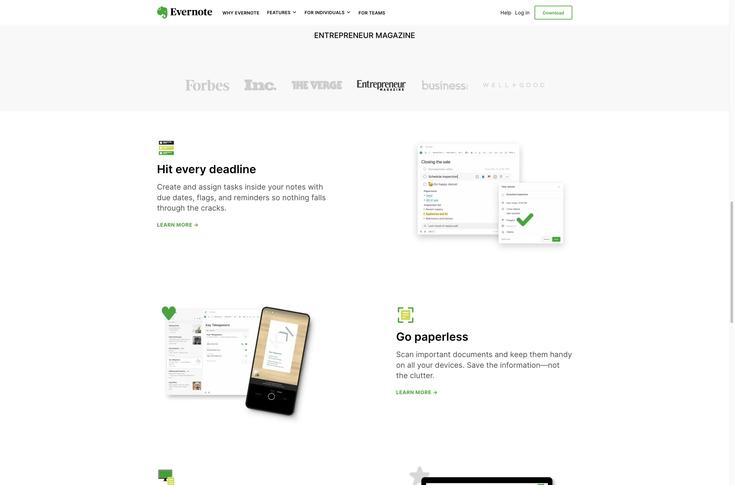Task type: locate. For each thing, give the bounding box(es) containing it.
document scanning icon image
[[396, 306, 415, 325]]

scan
[[396, 350, 414, 359]]

notes
[[286, 182, 306, 192]]

1 vertical spatial learn more →
[[396, 389, 438, 396]]

forbes logo image
[[185, 80, 229, 91]]

dates,
[[173, 193, 195, 202]]

0 vertical spatial your
[[268, 182, 284, 192]]

and up dates,
[[183, 182, 196, 192]]

0 horizontal spatial for
[[305, 10, 314, 15]]

1 horizontal spatial learn more → link
[[396, 389, 438, 396]]

1 vertical spatial learn more → link
[[396, 389, 438, 396]]

your
[[268, 182, 284, 192], [417, 361, 433, 370]]

1 horizontal spatial more
[[415, 389, 431, 396]]

learn more → link down clutter. on the right bottom of the page
[[396, 389, 438, 396]]

0 vertical spatial the
[[187, 204, 199, 213]]

log
[[515, 9, 524, 16]]

help link
[[500, 9, 511, 16]]

0 vertical spatial learn more → link
[[157, 222, 199, 228]]

cracks.
[[201, 204, 227, 213]]

paperless
[[414, 330, 468, 344]]

for left teams
[[359, 10, 368, 15]]

evernote logo image
[[157, 6, 212, 19]]

for
[[305, 10, 314, 15], [359, 10, 368, 15]]

for inside button
[[305, 10, 314, 15]]

more down clutter. on the right bottom of the page
[[415, 389, 431, 396]]

→
[[194, 222, 199, 228], [433, 389, 438, 396]]

your up so
[[268, 182, 284, 192]]

through
[[157, 204, 185, 213]]

learn more → link down through
[[157, 222, 199, 228]]

2 vertical spatial and
[[495, 350, 508, 359]]

0 horizontal spatial learn
[[157, 222, 175, 228]]

more down through
[[176, 222, 192, 228]]

1 vertical spatial more
[[415, 389, 431, 396]]

0 vertical spatial more
[[176, 222, 192, 228]]

why evernote
[[222, 10, 259, 15]]

more for every
[[176, 222, 192, 228]]

learn more → down clutter. on the right bottom of the page
[[396, 389, 438, 396]]

entrepreneur
[[314, 31, 374, 40]]

2 vertical spatial the
[[396, 371, 408, 381]]

0 vertical spatial learn more →
[[157, 222, 199, 228]]

your up clutter. on the right bottom of the page
[[417, 361, 433, 370]]

learn
[[157, 222, 175, 228], [396, 389, 414, 396]]

0 horizontal spatial →
[[194, 222, 199, 228]]

0 horizontal spatial more
[[176, 222, 192, 228]]

the down dates,
[[187, 204, 199, 213]]

0 horizontal spatial and
[[183, 182, 196, 192]]

more for paperless
[[415, 389, 431, 396]]

learn down clutter. on the right bottom of the page
[[396, 389, 414, 396]]

and
[[183, 182, 196, 192], [218, 193, 232, 202], [495, 350, 508, 359]]

→ down flags,
[[194, 222, 199, 228]]

assign
[[199, 182, 222, 192]]

learn down through
[[157, 222, 175, 228]]

1 vertical spatial your
[[417, 361, 433, 370]]

for left individuals
[[305, 10, 314, 15]]

tasks icon image
[[157, 138, 176, 157]]

more
[[176, 222, 192, 228], [415, 389, 431, 396]]

0 horizontal spatial your
[[268, 182, 284, 192]]

1 horizontal spatial learn
[[396, 389, 414, 396]]

0 horizontal spatial learn more →
[[157, 222, 199, 228]]

and left keep
[[495, 350, 508, 359]]

1 horizontal spatial your
[[417, 361, 433, 370]]

2 horizontal spatial and
[[495, 350, 508, 359]]

0 horizontal spatial learn more → link
[[157, 222, 199, 228]]

1 horizontal spatial learn more →
[[396, 389, 438, 396]]

1 horizontal spatial for
[[359, 10, 368, 15]]

1 vertical spatial learn
[[396, 389, 414, 396]]

2 horizontal spatial the
[[486, 361, 498, 370]]

learn more → for every
[[157, 222, 199, 228]]

the
[[187, 204, 199, 213], [486, 361, 498, 370], [396, 371, 408, 381]]

→ for paperless
[[433, 389, 438, 396]]

1 vertical spatial and
[[218, 193, 232, 202]]

nothing
[[282, 193, 309, 202]]

and inside scan important documents and keep them handy on all your devices. save the information—not the clutter.
[[495, 350, 508, 359]]

learn more → link
[[157, 222, 199, 228], [396, 389, 438, 396]]

1 horizontal spatial →
[[433, 389, 438, 396]]

learn more →
[[157, 222, 199, 228], [396, 389, 438, 396]]

0 horizontal spatial the
[[187, 204, 199, 213]]

due
[[157, 193, 170, 202]]

the down on
[[396, 371, 408, 381]]

save
[[467, 361, 484, 370]]

why
[[222, 10, 234, 15]]

teams
[[369, 10, 385, 15]]

0 vertical spatial learn
[[157, 222, 175, 228]]

the right save
[[486, 361, 498, 370]]

1 vertical spatial →
[[433, 389, 438, 396]]

0 vertical spatial →
[[194, 222, 199, 228]]

your inside create and assign tasks inside your notes with due dates, flags, and reminders so nothing falls through the cracks.
[[268, 182, 284, 192]]

1 horizontal spatial the
[[396, 371, 408, 381]]

→ down clutter. on the right bottom of the page
[[433, 389, 438, 396]]

learn more → down through
[[157, 222, 199, 228]]

all
[[407, 361, 415, 370]]

information—not
[[500, 361, 560, 370]]

and down tasks
[[218, 193, 232, 202]]

falls
[[311, 193, 326, 202]]

evernote ui showcasing the tasks feature image
[[409, 131, 572, 261]]

for individuals button
[[305, 9, 351, 16]]



Task type: vqa. For each thing, say whether or not it's contained in the screenshot.
Connect in Connect Slack, And Microsoft Teams To Save Conversations And Track Decisions
no



Task type: describe. For each thing, give the bounding box(es) containing it.
go paperless
[[396, 330, 468, 344]]

clutter.
[[410, 371, 435, 381]]

why evernote link
[[222, 9, 259, 16]]

well + good logo image
[[483, 80, 544, 91]]

keep
[[510, 350, 528, 359]]

→ for every
[[194, 222, 199, 228]]

features
[[267, 10, 291, 15]]

with
[[308, 182, 323, 192]]

hit
[[157, 162, 173, 176]]

them
[[530, 350, 548, 359]]

handy
[[550, 350, 572, 359]]

download link
[[535, 6, 572, 20]]

entrepreneur magazine
[[314, 31, 415, 40]]

0 vertical spatial and
[[183, 182, 196, 192]]

individuals
[[315, 10, 345, 15]]

important
[[416, 350, 451, 359]]

devices.
[[435, 361, 465, 370]]

for individuals
[[305, 10, 345, 15]]

your inside scan important documents and keep them handy on all your devices. save the information—not the clutter.
[[417, 361, 433, 370]]

log in link
[[515, 9, 530, 16]]

1 horizontal spatial and
[[218, 193, 232, 202]]

for for for individuals
[[305, 10, 314, 15]]

hit every deadline
[[157, 162, 256, 176]]

scan important documents and keep them handy on all your devices. save the information—not the clutter.
[[396, 350, 572, 381]]

learn more → for paperless
[[396, 389, 438, 396]]

on
[[396, 361, 405, 370]]

1 vertical spatial the
[[486, 361, 498, 370]]

business.com logo image
[[421, 80, 468, 91]]

inc logo image
[[245, 80, 276, 91]]

so
[[272, 193, 280, 202]]

learn more → link for every
[[157, 222, 199, 228]]

in
[[525, 9, 530, 16]]

the verge logo image
[[292, 80, 342, 91]]

flags,
[[197, 193, 216, 202]]

download
[[543, 10, 564, 15]]

features button
[[267, 9, 297, 16]]

magazine
[[376, 31, 415, 40]]

create and assign tasks inside your notes with due dates, flags, and reminders so nothing falls through the cracks.
[[157, 182, 326, 213]]

create
[[157, 182, 181, 192]]

web clipper icon image
[[157, 469, 176, 485]]

learn for hit
[[157, 222, 175, 228]]

for teams
[[359, 10, 385, 15]]

tasks
[[224, 182, 243, 192]]

for teams link
[[359, 9, 385, 16]]

evernote
[[235, 10, 259, 15]]

every
[[175, 162, 206, 176]]

help
[[500, 9, 511, 16]]

a phone showcasing the document scanning feature of evernote image
[[157, 301, 321, 426]]

showcase of the web clipper feature of evernote image
[[409, 467, 572, 485]]

learn more → link for paperless
[[396, 389, 438, 396]]

inside
[[245, 182, 266, 192]]

reminders
[[234, 193, 270, 202]]

for for for teams
[[359, 10, 368, 15]]

log in
[[515, 9, 530, 16]]

deadline
[[209, 162, 256, 176]]

the inside create and assign tasks inside your notes with due dates, flags, and reminders so nothing falls through the cracks.
[[187, 204, 199, 213]]

documents
[[453, 350, 493, 359]]

learn for go
[[396, 389, 414, 396]]

entrepreneur magazine logo image
[[357, 80, 406, 91]]

go
[[396, 330, 412, 344]]



